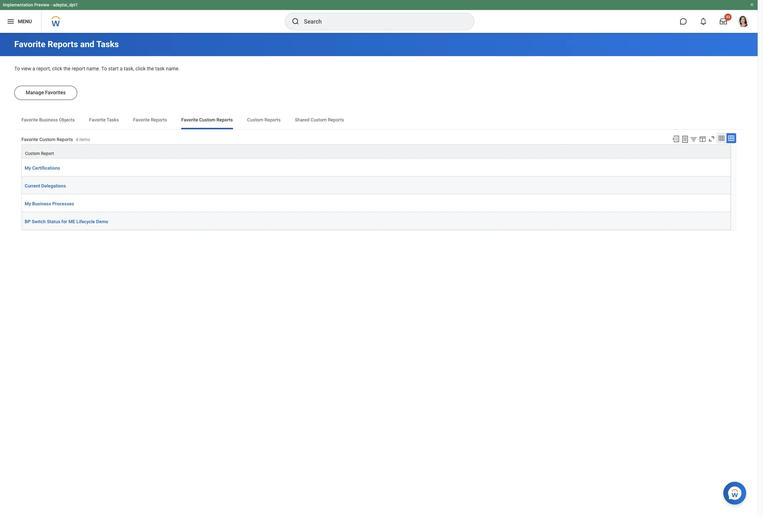 Task type: describe. For each thing, give the bounding box(es) containing it.
33
[[727, 15, 731, 19]]

manage favorites button
[[14, 86, 77, 100]]

favorite reports and tasks
[[14, 39, 119, 49]]

business for my
[[32, 201, 51, 207]]

my business processes link
[[25, 200, 74, 208]]

2 click from the left
[[136, 66, 146, 72]]

favorite reports and tasks main content
[[0, 33, 758, 256]]

custom report
[[25, 151, 54, 156]]

custom for shared custom reports
[[311, 117, 327, 123]]

current delegations
[[25, 183, 66, 189]]

menu button
[[0, 10, 41, 33]]

switch
[[32, 219, 46, 225]]

export to excel image
[[673, 135, 680, 143]]

favorite custom reports
[[181, 117, 233, 123]]

2 the from the left
[[147, 66, 154, 72]]

1 click from the left
[[52, 66, 62, 72]]

to view a report, click the report name. to start a task, click the task name.
[[14, 66, 180, 72]]

2 name. from the left
[[166, 66, 180, 72]]

objects
[[59, 117, 75, 123]]

business for favorite
[[39, 117, 58, 123]]

processes
[[52, 201, 74, 207]]

status
[[47, 219, 60, 225]]

my certifications
[[25, 166, 60, 171]]

0 vertical spatial tasks
[[96, 39, 119, 49]]

inbox large image
[[720, 18, 728, 25]]

toolbar inside favorite reports and tasks main content
[[669, 133, 737, 144]]

bp
[[25, 219, 31, 225]]

task,
[[124, 66, 134, 72]]

1 a from the left
[[32, 66, 35, 72]]

favorite reports
[[133, 117, 167, 123]]

for
[[61, 219, 67, 225]]

my business processes
[[25, 201, 74, 207]]

custom for favorite custom reports 4 items
[[39, 137, 56, 142]]

4
[[76, 137, 78, 142]]

table image
[[719, 135, 726, 142]]

-
[[50, 3, 52, 8]]

fullscreen image
[[708, 135, 716, 143]]

implementation
[[3, 3, 33, 8]]

my for my certifications
[[25, 166, 31, 171]]

delegations
[[41, 183, 66, 189]]

current
[[25, 183, 40, 189]]

custom report row
[[21, 144, 732, 159]]

favorite for favorite custom reports
[[181, 117, 198, 123]]



Task type: vqa. For each thing, say whether or not it's contained in the screenshot.
Global
no



Task type: locate. For each thing, give the bounding box(es) containing it.
my certifications link
[[25, 164, 60, 172]]

expand table image
[[728, 135, 735, 142]]

favorite business objects
[[21, 117, 75, 123]]

report,
[[36, 66, 51, 72]]

custom reports
[[247, 117, 281, 123]]

1 my from the top
[[25, 166, 31, 171]]

custom report button
[[22, 145, 731, 158]]

my left certifications
[[25, 166, 31, 171]]

tab list
[[14, 112, 744, 129]]

1 vertical spatial business
[[32, 201, 51, 207]]

tasks inside tab list
[[107, 117, 119, 123]]

task
[[155, 66, 165, 72]]

my
[[25, 166, 31, 171], [25, 201, 31, 207]]

33 button
[[716, 14, 732, 29]]

tab list containing favorite business objects
[[14, 112, 744, 129]]

to left 'start'
[[101, 66, 107, 72]]

0 horizontal spatial name.
[[86, 66, 100, 72]]

click right 'task,'
[[136, 66, 146, 72]]

start
[[108, 66, 119, 72]]

1 to from the left
[[14, 66, 20, 72]]

business left objects
[[39, 117, 58, 123]]

my for my business processes
[[25, 201, 31, 207]]

manage favorites
[[26, 90, 66, 95]]

implementation preview -   adeptai_dpt1
[[3, 3, 78, 8]]

name. right report
[[86, 66, 100, 72]]

custom inside "custom report" popup button
[[25, 151, 40, 156]]

report
[[72, 66, 85, 72]]

the
[[64, 66, 71, 72], [147, 66, 154, 72]]

justify image
[[6, 17, 15, 26]]

close environment banner image
[[751, 3, 755, 7]]

certifications
[[32, 166, 60, 171]]

favorite for favorite tasks
[[89, 117, 106, 123]]

favorite custom reports 4 items
[[21, 137, 90, 142]]

0 horizontal spatial the
[[64, 66, 71, 72]]

items
[[79, 137, 90, 142]]

favorite for favorite reports
[[133, 117, 150, 123]]

current delegations link
[[25, 182, 66, 190]]

select to filter grid data image
[[690, 135, 698, 143]]

favorite for favorite reports and tasks
[[14, 39, 45, 49]]

favorite
[[14, 39, 45, 49], [21, 117, 38, 123], [89, 117, 106, 123], [133, 117, 150, 123], [181, 117, 198, 123], [21, 137, 38, 142]]

0 horizontal spatial a
[[32, 66, 35, 72]]

preview
[[34, 3, 49, 8]]

the left report
[[64, 66, 71, 72]]

tab list inside favorite reports and tasks main content
[[14, 112, 744, 129]]

favorite for favorite business objects
[[21, 117, 38, 123]]

view
[[21, 66, 31, 72]]

1 vertical spatial my
[[25, 201, 31, 207]]

2 to from the left
[[101, 66, 107, 72]]

manage
[[26, 90, 44, 95]]

1 horizontal spatial name.
[[166, 66, 180, 72]]

favorites
[[45, 90, 66, 95]]

0 vertical spatial business
[[39, 117, 58, 123]]

my inside "link"
[[25, 201, 31, 207]]

custom for favorite custom reports
[[199, 117, 216, 123]]

name. right task at top left
[[166, 66, 180, 72]]

tasks
[[96, 39, 119, 49], [107, 117, 119, 123]]

to
[[14, 66, 20, 72], [101, 66, 107, 72]]

bp switch status for me lifecycle demo link
[[25, 218, 108, 226]]

shared
[[295, 117, 310, 123]]

bp switch status for me lifecycle demo
[[25, 219, 108, 225]]

0 horizontal spatial to
[[14, 66, 20, 72]]

custom
[[199, 117, 216, 123], [247, 117, 264, 123], [311, 117, 327, 123], [39, 137, 56, 142], [25, 151, 40, 156]]

reports
[[48, 39, 78, 49], [151, 117, 167, 123], [217, 117, 233, 123], [265, 117, 281, 123], [328, 117, 344, 123], [57, 137, 73, 142]]

demo
[[96, 219, 108, 225]]

name.
[[86, 66, 100, 72], [166, 66, 180, 72]]

click right report,
[[52, 66, 62, 72]]

search image
[[291, 17, 300, 26]]

1 name. from the left
[[86, 66, 100, 72]]

business inside "link"
[[32, 201, 51, 207]]

1 horizontal spatial a
[[120, 66, 123, 72]]

the left task at top left
[[147, 66, 154, 72]]

menu banner
[[0, 0, 758, 33]]

business inside tab list
[[39, 117, 58, 123]]

1 horizontal spatial to
[[101, 66, 107, 72]]

1 horizontal spatial click
[[136, 66, 146, 72]]

a
[[32, 66, 35, 72], [120, 66, 123, 72]]

to left view
[[14, 66, 20, 72]]

my up bp at the top of the page
[[25, 201, 31, 207]]

1 the from the left
[[64, 66, 71, 72]]

menu
[[18, 18, 32, 24]]

click to view/edit grid preferences image
[[699, 135, 707, 143]]

a right view
[[32, 66, 35, 72]]

click
[[52, 66, 62, 72], [136, 66, 146, 72]]

report
[[41, 151, 54, 156]]

business
[[39, 117, 58, 123], [32, 201, 51, 207]]

1 horizontal spatial the
[[147, 66, 154, 72]]

0 vertical spatial my
[[25, 166, 31, 171]]

1 vertical spatial tasks
[[107, 117, 119, 123]]

adeptai_dpt1
[[53, 3, 78, 8]]

favorite tasks
[[89, 117, 119, 123]]

toolbar
[[669, 133, 737, 144]]

me
[[69, 219, 75, 225]]

2 a from the left
[[120, 66, 123, 72]]

business up switch at the top left of the page
[[32, 201, 51, 207]]

export to worksheets image
[[681, 135, 690, 144]]

and
[[80, 39, 94, 49]]

a right 'start'
[[120, 66, 123, 72]]

lifecycle
[[76, 219, 95, 225]]

profile logan mcneil image
[[738, 16, 750, 29]]

notifications large image
[[700, 18, 708, 25]]

2 my from the top
[[25, 201, 31, 207]]

0 horizontal spatial click
[[52, 66, 62, 72]]

shared custom reports
[[295, 117, 344, 123]]

Search Workday  search field
[[304, 14, 460, 29]]



